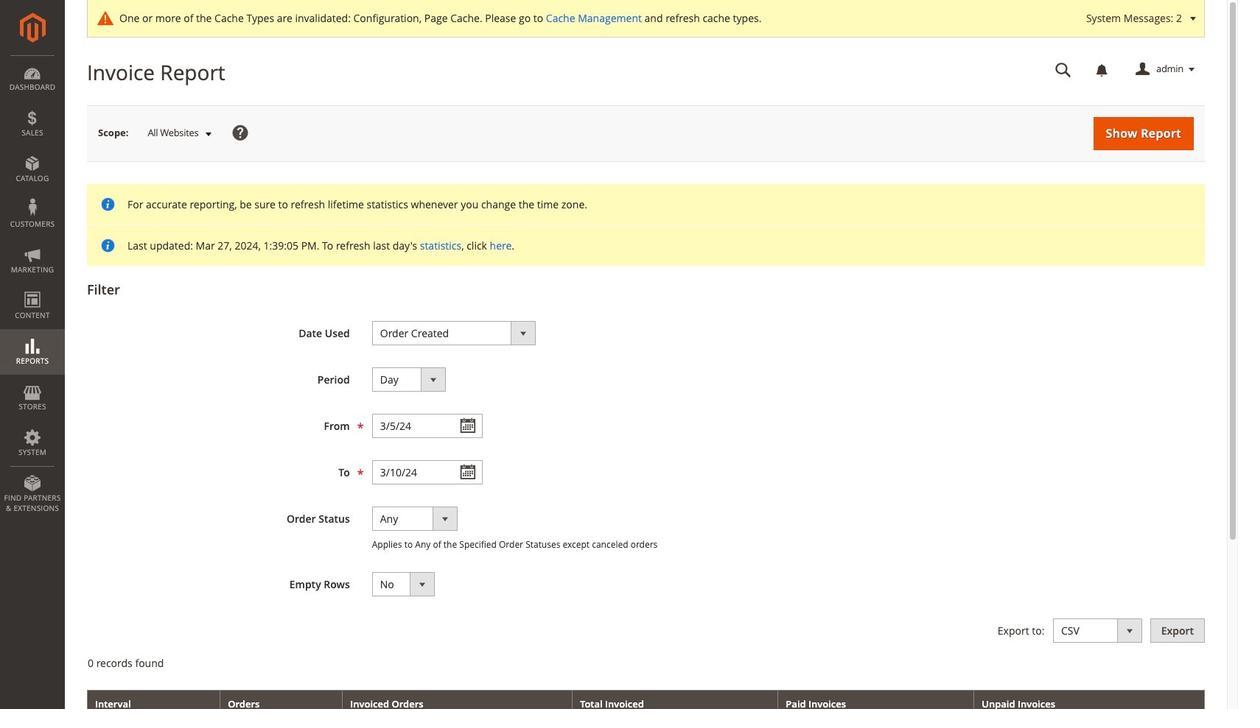 Task type: locate. For each thing, give the bounding box(es) containing it.
menu bar
[[0, 55, 65, 521]]

None text field
[[1045, 57, 1082, 83], [372, 414, 483, 439], [372, 461, 483, 485], [1045, 57, 1082, 83], [372, 414, 483, 439], [372, 461, 483, 485]]

magento admin panel image
[[20, 13, 45, 43]]



